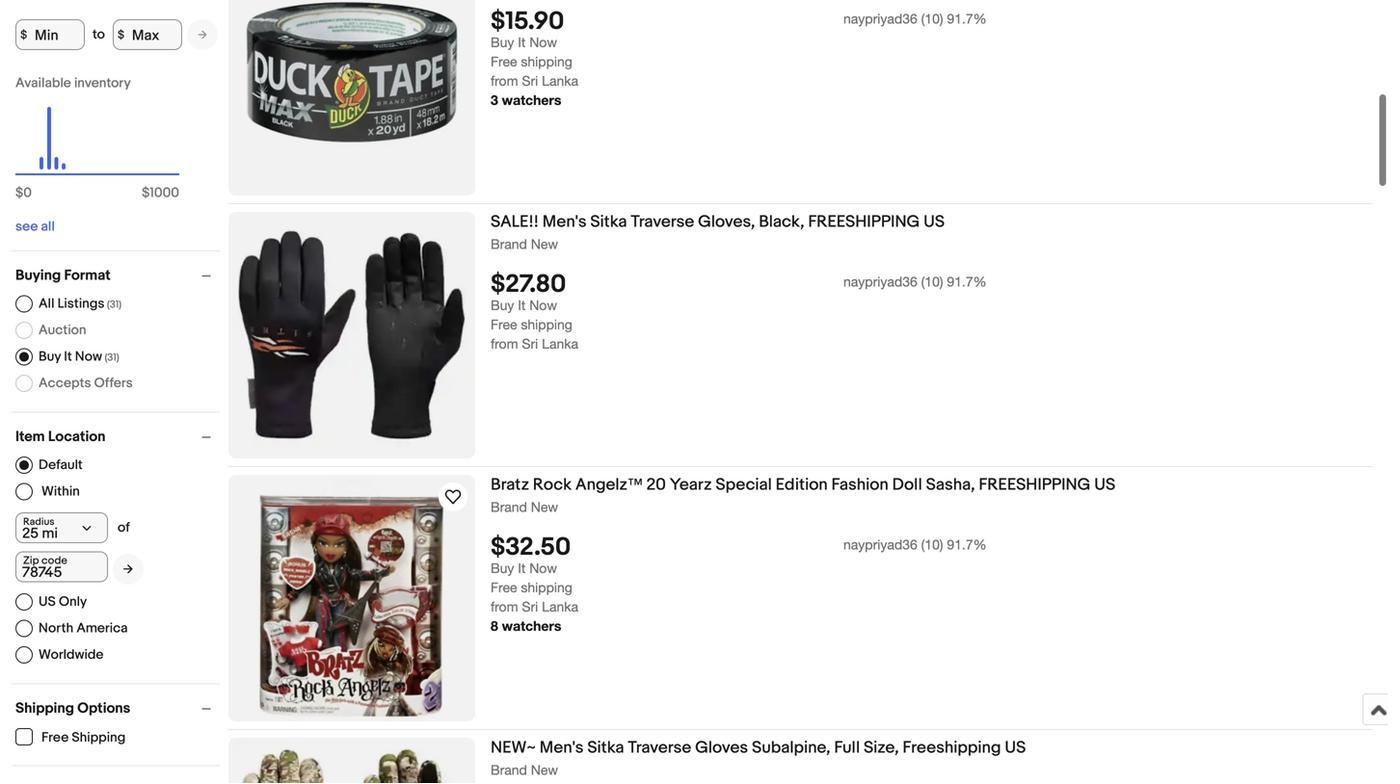 Task type: locate. For each thing, give the bounding box(es) containing it.
watchers for $15.90
[[502, 92, 562, 108]]

angelz™
[[576, 475, 643, 496]]

traverse
[[631, 212, 695, 232], [628, 739, 692, 759]]

buy for naypriyad36 (10) 91.7% buy it now free shipping from sri lanka 8 watchers
[[491, 561, 514, 577]]

from inside naypriyad36 (10) 91.7% buy it now free shipping from sri lanka 8 watchers
[[491, 599, 518, 615]]

2 vertical spatial new
[[531, 763, 558, 779]]

(31) down buying format dropdown button
[[107, 299, 122, 311]]

lanka inside naypriyad36 (10) 91.7% buy it now free shipping from sri lanka 8 watchers
[[542, 599, 579, 615]]

from inside naypriyad36 (10) 91.7% buy it now free shipping from sri lanka 3 watchers
[[491, 73, 518, 89]]

from for $15.90
[[491, 73, 518, 89]]

8
[[491, 619, 498, 635]]

from up 8
[[491, 599, 518, 615]]

0 vertical spatial from
[[491, 73, 518, 89]]

1 lanka from the top
[[542, 73, 579, 89]]

0 vertical spatial sri
[[522, 73, 538, 89]]

0 vertical spatial traverse
[[631, 212, 695, 232]]

all listings (31)
[[39, 296, 122, 312]]

sitka inside new~ men's sitka traverse gloves subalpine, full size, freeshipping us brand new
[[588, 739, 624, 759]]

default
[[39, 457, 83, 474]]

0 vertical spatial lanka
[[542, 73, 579, 89]]

freeshipping
[[808, 212, 920, 232], [979, 475, 1091, 496]]

us only
[[39, 594, 87, 611]]

free inside naypriyad36 (10) 91.7% buy it now free shipping from sri lanka 3 watchers
[[491, 54, 517, 70]]

91.7% inside "naypriyad36 (10) 91.7% buy it now free shipping from sri lanka"
[[947, 274, 987, 290]]

naypriyad36 (10) 91.7% buy it now free shipping from sri lanka 3 watchers
[[491, 11, 987, 108]]

it for naypriyad36 (10) 91.7% buy it now free shipping from sri lanka 3 watchers
[[518, 34, 526, 50]]

new inside sale!! men's sitka traverse gloves, black, freeshipping us brand new
[[531, 236, 558, 252]]

1 horizontal spatial freeshipping
[[979, 475, 1091, 496]]

2 vertical spatial from
[[491, 599, 518, 615]]

format
[[64, 267, 111, 284]]

default link
[[15, 457, 83, 474]]

men's right new~
[[540, 739, 584, 759]]

men's
[[543, 212, 587, 232], [540, 739, 584, 759]]

2 vertical spatial brand
[[491, 763, 527, 779]]

buy down 'auction' at the top left of page
[[39, 349, 61, 365]]

now inside "naypriyad36 (10) 91.7% buy it now free shipping from sri lanka"
[[530, 298, 557, 314]]

lanka
[[542, 73, 579, 89], [542, 336, 579, 352], [542, 599, 579, 615]]

bratz rock angelz™ 20 yearz special edition fashion doll sasha, freeshipping us brand new
[[491, 475, 1116, 515]]

(10) inside naypriyad36 (10) 91.7% buy it now free shipping from sri lanka 8 watchers
[[921, 537, 943, 553]]

shipping
[[15, 701, 74, 718], [72, 730, 126, 747]]

2 vertical spatial lanka
[[542, 599, 579, 615]]

(31)
[[107, 299, 122, 311], [105, 352, 119, 364]]

buy
[[491, 34, 514, 50], [491, 298, 514, 314], [39, 349, 61, 365], [491, 561, 514, 577]]

None text field
[[15, 552, 108, 583]]

us
[[924, 212, 945, 232], [1095, 475, 1116, 496], [39, 594, 56, 611], [1005, 739, 1026, 759]]

0 vertical spatial watchers
[[502, 92, 562, 108]]

shipping up free shipping link
[[15, 701, 74, 718]]

shipping
[[521, 54, 573, 70], [521, 317, 573, 333], [521, 580, 573, 596]]

brand down bratz
[[491, 499, 527, 515]]

buy down sale!!
[[491, 298, 514, 314]]

free
[[491, 54, 517, 70], [491, 317, 517, 333], [491, 580, 517, 596], [41, 730, 69, 747]]

buy inside naypriyad36 (10) 91.7% buy it now free shipping from sri lanka 3 watchers
[[491, 34, 514, 50]]

within
[[41, 484, 80, 500]]

free up 8
[[491, 580, 517, 596]]

2 new from the top
[[531, 499, 558, 515]]

0 vertical spatial 91.7%
[[947, 11, 987, 27]]

from inside "naypriyad36 (10) 91.7% buy it now free shipping from sri lanka"
[[491, 336, 518, 352]]

3 (10) from the top
[[921, 537, 943, 553]]

(10) inside "naypriyad36 (10) 91.7% buy it now free shipping from sri lanka"
[[921, 274, 943, 290]]

free down $27.80
[[491, 317, 517, 333]]

inventory
[[74, 75, 131, 92]]

free for naypriyad36 (10) 91.7% buy it now free shipping from sri lanka 8 watchers
[[491, 580, 517, 596]]

sale!! men's sitka traverse gloves, black, freeshipping us brand new
[[491, 212, 945, 252]]

men's inside sale!! men's sitka traverse gloves, black, freeshipping us brand new
[[543, 212, 587, 232]]

sale!! men's sitka traverse gloves, black, freeshipping us link
[[491, 212, 1373, 236]]

0 vertical spatial new
[[531, 236, 558, 252]]

91.7% inside naypriyad36 (10) 91.7% buy it now free shipping from sri lanka 8 watchers
[[947, 537, 987, 553]]

3 91.7% from the top
[[947, 537, 987, 553]]

sitka right new~
[[588, 739, 624, 759]]

freeshipping inside sale!! men's sitka traverse gloves, black, freeshipping us brand new
[[808, 212, 920, 232]]

from up the 3
[[491, 73, 518, 89]]

sitka
[[590, 212, 627, 232], [588, 739, 624, 759]]

1 vertical spatial  (31) items text field
[[102, 352, 119, 364]]

traverse inside new~ men's sitka traverse gloves subalpine, full size, freeshipping us brand new
[[628, 739, 692, 759]]

buy up the 3
[[491, 34, 514, 50]]

3 shipping from the top
[[521, 580, 573, 596]]

traverse left gloves
[[628, 739, 692, 759]]

naypriyad36 inside naypriyad36 (10) 91.7% buy it now free shipping from sri lanka 3 watchers
[[844, 11, 918, 27]]

2 sri from the top
[[522, 336, 538, 352]]

yearz
[[670, 475, 712, 496]]

free inside naypriyad36 (10) 91.7% buy it now free shipping from sri lanka 8 watchers
[[491, 580, 517, 596]]

available inventory
[[15, 75, 131, 92]]

north
[[39, 621, 73, 637]]

2 91.7% from the top
[[947, 274, 987, 290]]

freeshipping right the sasha, on the right bottom of the page
[[979, 475, 1091, 496]]

watchers right 8
[[502, 619, 562, 635]]

 (31) items text field for (31)
[[105, 299, 122, 311]]

bratz rock angelz™ 20 yearz special edition fashion doll sasha, freeshipping us link
[[491, 475, 1373, 499]]

freeshipping inside "bratz rock angelz™ 20 yearz special edition fashion doll sasha, freeshipping us brand new"
[[979, 475, 1091, 496]]

lanka down $15.90
[[542, 73, 579, 89]]

1 vertical spatial 91.7%
[[947, 274, 987, 290]]

sitka right sale!!
[[590, 212, 627, 232]]

0 horizontal spatial freeshipping
[[808, 212, 920, 232]]

0 vertical spatial naypriyad36
[[844, 11, 918, 27]]

sri inside naypriyad36 (10) 91.7% buy it now free shipping from sri lanka 8 watchers
[[522, 599, 538, 615]]

0 vertical spatial men's
[[543, 212, 587, 232]]

sale!! men's sitka traverse gloves, black, freeshipping us image
[[229, 212, 475, 459]]

1 vertical spatial brand
[[491, 499, 527, 515]]

bratz rock angelz™ 20 yearz special edition fashion doll sasha, freeshipping us heading
[[491, 475, 1116, 496]]

1 sri from the top
[[522, 73, 538, 89]]

$27.80
[[491, 270, 566, 300]]

1 vertical spatial new
[[531, 499, 558, 515]]

$ 0
[[15, 185, 32, 202]]

now inside naypriyad36 (10) 91.7% buy it now free shipping from sri lanka 8 watchers
[[530, 561, 557, 577]]

naypriyad36 (10) 91.7% buy it now free shipping from sri lanka
[[491, 274, 987, 352]]

buy it now (31)
[[39, 349, 119, 365]]

0 vertical spatial (10)
[[921, 11, 943, 27]]

apply within filter image
[[123, 563, 133, 576]]

it
[[518, 34, 526, 50], [518, 298, 526, 314], [64, 349, 72, 365], [518, 561, 526, 577]]

us inside new~ men's sitka traverse gloves subalpine, full size, freeshipping us brand new
[[1005, 739, 1026, 759]]

watchers inside naypriyad36 (10) 91.7% buy it now free shipping from sri lanka 8 watchers
[[502, 619, 562, 635]]

2 lanka from the top
[[542, 336, 579, 352]]

free inside "naypriyad36 (10) 91.7% buy it now free shipping from sri lanka"
[[491, 317, 517, 333]]

2 from from the top
[[491, 336, 518, 352]]

sale!!
[[491, 212, 539, 232]]

sri down $27.80
[[522, 336, 538, 352]]

shipping down $32.50
[[521, 580, 573, 596]]

91.7% inside naypriyad36 (10) 91.7% buy it now free shipping from sri lanka 3 watchers
[[947, 11, 987, 27]]

traverse for gloves
[[628, 739, 692, 759]]

3 sri from the top
[[522, 599, 538, 615]]

new~ men's sitka traverse gloves subalpine, full size, freeshipping us heading
[[491, 739, 1026, 759]]

traverse inside sale!! men's sitka traverse gloves, black, freeshipping us brand new
[[631, 212, 695, 232]]

watchers right the 3
[[502, 92, 562, 108]]

2 vertical spatial sri
[[522, 599, 538, 615]]

graph of available inventory between $0 and $1000+ image
[[15, 75, 179, 211]]

brand inside sale!! men's sitka traverse gloves, black, freeshipping us brand new
[[491, 236, 527, 252]]

sri inside naypriyad36 (10) 91.7% buy it now free shipping from sri lanka 3 watchers
[[522, 73, 538, 89]]

watchers
[[502, 92, 562, 108], [502, 619, 562, 635]]

2 vertical spatial naypriyad36
[[844, 537, 918, 553]]

all
[[39, 296, 54, 312]]

sri down $15.90
[[522, 73, 538, 89]]

(10) for $32.50
[[921, 537, 943, 553]]

1 vertical spatial traverse
[[628, 739, 692, 759]]

1 vertical spatial lanka
[[542, 336, 579, 352]]

new down new~
[[531, 763, 558, 779]]

freeshipping right black,
[[808, 212, 920, 232]]

1 vertical spatial from
[[491, 336, 518, 352]]

sri
[[522, 73, 538, 89], [522, 336, 538, 352], [522, 599, 538, 615]]

buy up 8
[[491, 561, 514, 577]]

3 new from the top
[[531, 763, 558, 779]]

shipping down options
[[72, 730, 126, 747]]

0 vertical spatial freeshipping
[[808, 212, 920, 232]]

20
[[647, 475, 666, 496]]

north america link
[[15, 620, 128, 638]]

traverse left gloves,
[[631, 212, 695, 232]]

1 vertical spatial freeshipping
[[979, 475, 1091, 496]]

2 vertical spatial 91.7%
[[947, 537, 987, 553]]

it inside naypriyad36 (10) 91.7% buy it now free shipping from sri lanka 8 watchers
[[518, 561, 526, 577]]

lanka inside "naypriyad36 (10) 91.7% buy it now free shipping from sri lanka"
[[542, 336, 579, 352]]

listings
[[57, 296, 105, 312]]

3 brand from the top
[[491, 763, 527, 779]]

(10)
[[921, 11, 943, 27], [921, 274, 943, 290], [921, 537, 943, 553]]

2 (10) from the top
[[921, 274, 943, 290]]

2 vertical spatial shipping
[[521, 580, 573, 596]]

1 vertical spatial shipping
[[521, 317, 573, 333]]

brand down sale!!
[[491, 236, 527, 252]]

special
[[716, 475, 772, 496]]

new inside new~ men's sitka traverse gloves subalpine, full size, freeshipping us brand new
[[531, 763, 558, 779]]

bratz rock angelz™ 20 yearz special edition fashion doll sasha, freeshipping us image
[[229, 475, 475, 722]]

1 (10) from the top
[[921, 11, 943, 27]]

1 watchers from the top
[[502, 92, 562, 108]]

 (31) items text field down buying format dropdown button
[[105, 299, 122, 311]]

naypriyad36
[[844, 11, 918, 27], [844, 274, 918, 290], [844, 537, 918, 553]]

lanka for $15.90
[[542, 73, 579, 89]]

91.7%
[[947, 11, 987, 27], [947, 274, 987, 290], [947, 537, 987, 553]]

1 brand from the top
[[491, 236, 527, 252]]

brand down new~
[[491, 763, 527, 779]]

(10) inside naypriyad36 (10) 91.7% buy it now free shipping from sri lanka 3 watchers
[[921, 11, 943, 27]]

watchers inside naypriyad36 (10) 91.7% buy it now free shipping from sri lanka 3 watchers
[[502, 92, 562, 108]]

1 vertical spatial naypriyad36
[[844, 274, 918, 290]]

see all
[[15, 219, 55, 235]]

shipping inside naypriyad36 (10) 91.7% buy it now free shipping from sri lanka 3 watchers
[[521, 54, 573, 70]]

it inside "naypriyad36 (10) 91.7% buy it now free shipping from sri lanka"
[[518, 298, 526, 314]]

1 vertical spatial men's
[[540, 739, 584, 759]]

new down rock
[[531, 499, 558, 515]]

men's right sale!!
[[543, 212, 587, 232]]

sasha,
[[926, 475, 975, 496]]

lanka down $32.50
[[542, 599, 579, 615]]

3 from from the top
[[491, 599, 518, 615]]

$
[[20, 28, 27, 42], [118, 28, 124, 42], [15, 185, 23, 202], [142, 185, 150, 202]]

1 vertical spatial (10)
[[921, 274, 943, 290]]

free up the 3
[[491, 54, 517, 70]]

worldwide link
[[15, 647, 104, 664]]

new~ men's sitka traverse gloves subalpine, full size, freeshipping us brand new
[[491, 739, 1026, 779]]

1 shipping from the top
[[521, 54, 573, 70]]

3
[[491, 92, 498, 108]]

1 naypriyad36 from the top
[[844, 11, 918, 27]]

0 vertical spatial (31)
[[107, 299, 122, 311]]

2 shipping from the top
[[521, 317, 573, 333]]

sri down $32.50
[[522, 599, 538, 615]]

1 91.7% from the top
[[947, 11, 987, 27]]

0 vertical spatial shipping
[[521, 54, 573, 70]]

shipping inside naypriyad36 (10) 91.7% buy it now free shipping from sri lanka 8 watchers
[[521, 580, 573, 596]]

from for $32.50
[[491, 599, 518, 615]]

shipping down $15.90
[[521, 54, 573, 70]]

from down $27.80
[[491, 336, 518, 352]]

3 lanka from the top
[[542, 599, 579, 615]]

sitka inside sale!! men's sitka traverse gloves, black, freeshipping us brand new
[[590, 212, 627, 232]]

0 vertical spatial sitka
[[590, 212, 627, 232]]

now inside naypriyad36 (10) 91.7% buy it now free shipping from sri lanka 3 watchers
[[530, 34, 557, 50]]

1 vertical spatial sri
[[522, 336, 538, 352]]

0 vertical spatial brand
[[491, 236, 527, 252]]

now
[[530, 34, 557, 50], [530, 298, 557, 314], [75, 349, 102, 365], [530, 561, 557, 577]]

new down sale!!
[[531, 236, 558, 252]]

0 vertical spatial  (31) items text field
[[105, 299, 122, 311]]

1 vertical spatial shipping
[[72, 730, 126, 747]]

naypriyad36 for $32.50
[[844, 537, 918, 553]]

new
[[531, 236, 558, 252], [531, 499, 558, 515], [531, 763, 558, 779]]

1 new from the top
[[531, 236, 558, 252]]

 (31) items text field up offers on the left of the page
[[102, 352, 119, 364]]

lanka down $27.80
[[542, 336, 579, 352]]

men's inside new~ men's sitka traverse gloves subalpine, full size, freeshipping us brand new
[[540, 739, 584, 759]]

shipping options
[[15, 701, 130, 718]]

north america
[[39, 621, 128, 637]]

lanka inside naypriyad36 (10) 91.7% buy it now free shipping from sri lanka 3 watchers
[[542, 73, 579, 89]]

shipping down $27.80
[[521, 317, 573, 333]]

1 vertical spatial watchers
[[502, 619, 562, 635]]

full
[[834, 739, 860, 759]]

sri inside "naypriyad36 (10) 91.7% buy it now free shipping from sri lanka"
[[522, 336, 538, 352]]

sitka for new~
[[588, 739, 624, 759]]

buy inside "naypriyad36 (10) 91.7% buy it now free shipping from sri lanka"
[[491, 298, 514, 314]]

item location button
[[15, 429, 220, 446]]

2 brand from the top
[[491, 499, 527, 515]]

from
[[491, 73, 518, 89], [491, 336, 518, 352], [491, 599, 518, 615]]

only
[[59, 594, 87, 611]]

naypriyad36 inside naypriyad36 (10) 91.7% buy it now free shipping from sri lanka 8 watchers
[[844, 537, 918, 553]]

1 from from the top
[[491, 73, 518, 89]]

 (31) Items text field
[[105, 299, 122, 311], [102, 352, 119, 364]]

(31) up offers on the left of the page
[[105, 352, 119, 364]]

buy inside naypriyad36 (10) 91.7% buy it now free shipping from sri lanka 8 watchers
[[491, 561, 514, 577]]

1 vertical spatial sitka
[[588, 739, 624, 759]]

3 naypriyad36 from the top
[[844, 537, 918, 553]]

it inside naypriyad36 (10) 91.7% buy it now free shipping from sri lanka 3 watchers
[[518, 34, 526, 50]]

1 vertical spatial (31)
[[105, 352, 119, 364]]

brand
[[491, 236, 527, 252], [491, 499, 527, 515], [491, 763, 527, 779]]

2 watchers from the top
[[502, 619, 562, 635]]

see
[[15, 219, 38, 235]]

2 naypriyad36 from the top
[[844, 274, 918, 290]]

it for naypriyad36 (10) 91.7% buy it now free shipping from sri lanka
[[518, 298, 526, 314]]

2 vertical spatial (10)
[[921, 537, 943, 553]]



Task type: describe. For each thing, give the bounding box(es) containing it.
free shipping link
[[15, 729, 127, 747]]

1000
[[150, 185, 179, 202]]

item
[[15, 429, 45, 446]]

new~
[[491, 739, 536, 759]]

to
[[93, 27, 105, 43]]

free down shipping options
[[41, 730, 69, 747]]

Minimum Value in $ text field
[[15, 19, 85, 50]]

accepts
[[39, 375, 91, 392]]

$ up buying format dropdown button
[[142, 185, 150, 202]]

Maximum Value in $ text field
[[113, 19, 182, 50]]

free for naypriyad36 (10) 91.7% buy it now free shipping from sri lanka 3 watchers
[[491, 54, 517, 70]]

now for naypriyad36 (10) 91.7% buy it now free shipping from sri lanka 8 watchers
[[530, 561, 557, 577]]

bratz
[[491, 475, 529, 496]]

gloves,
[[698, 212, 755, 232]]

of
[[118, 520, 130, 537]]

now for naypriyad36 (10) 91.7% buy it now free shipping from sri lanka 3 watchers
[[530, 34, 557, 50]]

naypriyad36 (10) 91.7% buy it now free shipping from sri lanka 8 watchers
[[491, 537, 987, 635]]

brand inside "bratz rock angelz™ 20 yearz special edition fashion doll sasha, freeshipping us brand new"
[[491, 499, 527, 515]]

new inside "bratz rock angelz™ 20 yearz special edition fashion doll sasha, freeshipping us brand new"
[[531, 499, 558, 515]]

location
[[48, 429, 106, 446]]

free shipping
[[41, 730, 126, 747]]

accepts offers
[[39, 375, 133, 392]]

options
[[77, 701, 130, 718]]

$ right to
[[118, 28, 124, 42]]

$ up available
[[20, 28, 27, 42]]

us inside "bratz rock angelz™ 20 yearz special edition fashion doll sasha, freeshipping us brand new"
[[1095, 475, 1116, 496]]

duck brand max strength 1.88 in x 20 yd black duct tape roll~ fastshipping us image
[[229, 0, 475, 196]]

sitka for sale!!
[[590, 212, 627, 232]]

free for naypriyad36 (10) 91.7% buy it now free shipping from sri lanka
[[491, 317, 517, 333]]

fashion
[[832, 475, 889, 496]]

(10) for $15.90
[[921, 11, 943, 27]]

0
[[23, 185, 32, 202]]

watch bratz rock angelz™ 20 yearz special edition fashion doll sasha, freeshipping us image
[[442, 486, 465, 509]]

 (31) items text field for now
[[102, 352, 119, 364]]

all
[[41, 219, 55, 235]]

$15.90
[[491, 7, 564, 37]]

lanka for $32.50
[[542, 599, 579, 615]]

black,
[[759, 212, 805, 232]]

men's for new~
[[540, 739, 584, 759]]

subalpine,
[[752, 739, 831, 759]]

0 vertical spatial shipping
[[15, 701, 74, 718]]

size,
[[864, 739, 899, 759]]

buying format
[[15, 267, 111, 284]]

new~ men's sitka traverse gloves subalpine, full size, freeshipping us image
[[229, 739, 475, 784]]

us only link
[[15, 594, 87, 611]]

brand inside new~ men's sitka traverse gloves subalpine, full size, freeshipping us brand new
[[491, 763, 527, 779]]

america
[[76, 621, 128, 637]]

sale!! men's sitka traverse gloves, black, freeshipping us heading
[[491, 212, 945, 232]]

offers
[[94, 375, 133, 392]]

buying
[[15, 267, 61, 284]]

$ up see
[[15, 185, 23, 202]]

freeshipping
[[903, 739, 1001, 759]]

shipping for $32.50
[[521, 580, 573, 596]]

rock
[[533, 475, 572, 496]]

edition
[[776, 475, 828, 496]]

us inside sale!! men's sitka traverse gloves, black, freeshipping us brand new
[[924, 212, 945, 232]]

available
[[15, 75, 71, 92]]

traverse for gloves,
[[631, 212, 695, 232]]

sri for $15.90
[[522, 73, 538, 89]]

shipping options button
[[15, 701, 220, 718]]

doll
[[892, 475, 923, 496]]

91.7% for $32.50
[[947, 537, 987, 553]]

watchers for $32.50
[[502, 619, 562, 635]]

shipping inside "naypriyad36 (10) 91.7% buy it now free shipping from sri lanka"
[[521, 317, 573, 333]]

worldwide
[[39, 647, 104, 664]]

naypriyad36 for $15.90
[[844, 11, 918, 27]]

buy for naypriyad36 (10) 91.7% buy it now free shipping from sri lanka
[[491, 298, 514, 314]]

see all button
[[15, 219, 55, 235]]

it for naypriyad36 (10) 91.7% buy it now free shipping from sri lanka 8 watchers
[[518, 561, 526, 577]]

now for naypriyad36 (10) 91.7% buy it now free shipping from sri lanka
[[530, 298, 557, 314]]

naypriyad36 inside "naypriyad36 (10) 91.7% buy it now free shipping from sri lanka"
[[844, 274, 918, 290]]

gloves
[[695, 739, 748, 759]]

buying format button
[[15, 267, 220, 284]]

91.7% for $15.90
[[947, 11, 987, 27]]

men's for sale!!
[[543, 212, 587, 232]]

buy for naypriyad36 (10) 91.7% buy it now free shipping from sri lanka 3 watchers
[[491, 34, 514, 50]]

sri for $32.50
[[522, 599, 538, 615]]

new~ men's sitka traverse gloves subalpine, full size, freeshipping us link
[[491, 739, 1373, 762]]

auction
[[39, 322, 86, 339]]

(31) inside buy it now (31)
[[105, 352, 119, 364]]

$ 1000
[[142, 185, 179, 202]]

shipping for $15.90
[[521, 54, 573, 70]]

(31) inside the "all listings (31)"
[[107, 299, 122, 311]]

$32.50
[[491, 533, 571, 563]]

item location
[[15, 429, 106, 446]]



Task type: vqa. For each thing, say whether or not it's contained in the screenshot.
Blocking
no



